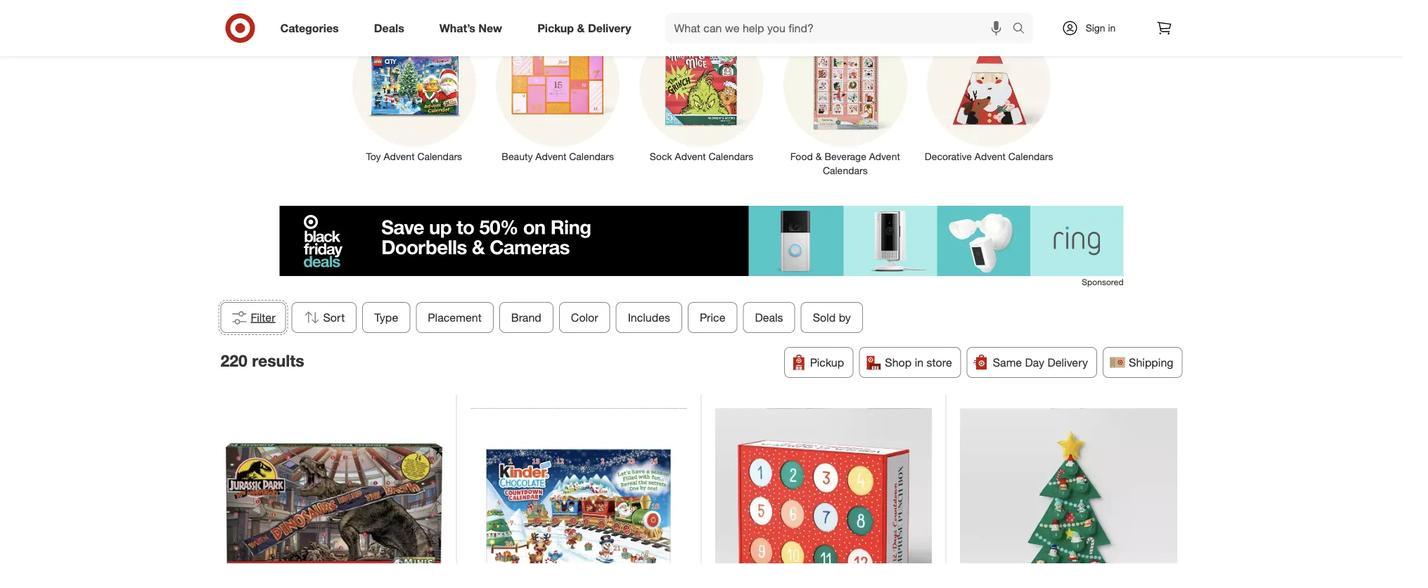 Task type: describe. For each thing, give the bounding box(es) containing it.
advent for sock
[[675, 151, 706, 163]]

decorative advent calendars
[[925, 151, 1053, 163]]

deals button
[[743, 303, 795, 334]]

advent for beauty
[[536, 151, 567, 163]]

sock advent calendars
[[650, 151, 754, 163]]

sold by button
[[801, 303, 863, 334]]

brand
[[511, 311, 542, 325]]

sponsored
[[1082, 277, 1124, 288]]

price button
[[688, 303, 738, 334]]

What can we help you find? suggestions appear below search field
[[666, 13, 1016, 44]]

sort
[[323, 311, 345, 325]]

beauty advent calendars
[[502, 151, 614, 163]]

day
[[1025, 356, 1045, 370]]

deals for deals button
[[755, 311, 784, 325]]

calendars for sock advent calendars
[[709, 151, 754, 163]]

filter
[[251, 311, 275, 325]]

advent inside food & beverage advent calendars
[[869, 151, 900, 163]]

color button
[[559, 303, 610, 334]]

pickup & delivery
[[538, 21, 631, 35]]

same day delivery button
[[967, 348, 1097, 379]]

pickup for pickup
[[810, 356, 844, 370]]

same day delivery
[[993, 356, 1088, 370]]

shipping
[[1129, 356, 1174, 370]]

in for shop
[[915, 356, 924, 370]]

& for pickup
[[577, 21, 585, 35]]

pickup button
[[784, 348, 854, 379]]

220
[[221, 352, 248, 371]]

toy advent calendars link
[[342, 20, 486, 164]]

deals link
[[362, 13, 422, 44]]

decorative advent calendars link
[[917, 20, 1061, 164]]

new
[[479, 21, 502, 35]]

what's new link
[[428, 13, 520, 44]]

calendars for decorative advent calendars
[[1009, 151, 1053, 163]]

shop
[[885, 356, 912, 370]]

placement button
[[416, 303, 494, 334]]

beverage
[[825, 151, 867, 163]]

store
[[927, 356, 952, 370]]

what's
[[440, 21, 476, 35]]

delivery for same day delivery
[[1048, 356, 1088, 370]]

categories
[[280, 21, 339, 35]]

decorative
[[925, 151, 972, 163]]

calendars for toy advent calendars
[[417, 151, 462, 163]]

delivery for pickup & delivery
[[588, 21, 631, 35]]

includes button
[[616, 303, 682, 334]]

advent for toy
[[384, 151, 415, 163]]

sold
[[813, 311, 836, 325]]

shipping button
[[1103, 348, 1183, 379]]

sort button
[[292, 303, 357, 334]]

filter button
[[221, 303, 286, 334]]

food & beverage advent calendars link
[[774, 20, 917, 178]]

same
[[993, 356, 1022, 370]]

deals for the deals link
[[374, 21, 404, 35]]

categories link
[[268, 13, 356, 44]]

beauty
[[502, 151, 533, 163]]



Task type: locate. For each thing, give the bounding box(es) containing it.
advent right decorative on the top
[[975, 151, 1006, 163]]

type button
[[363, 303, 410, 334]]

in left store
[[915, 356, 924, 370]]

toy
[[366, 151, 381, 163]]

pickup
[[538, 21, 574, 35], [810, 356, 844, 370]]

0 vertical spatial in
[[1108, 22, 1116, 34]]

advent inside sock advent calendars link
[[675, 151, 706, 163]]

calendars for beauty advent calendars
[[569, 151, 614, 163]]

0 horizontal spatial &
[[577, 21, 585, 35]]

13"x16.5" christmas countdown punch box red - wondershop™ image
[[715, 409, 932, 565], [715, 409, 932, 565]]

shop in store button
[[859, 348, 961, 379]]

0 horizontal spatial in
[[915, 356, 924, 370]]

advent
[[384, 151, 415, 163], [536, 151, 567, 163], [675, 151, 706, 163], [869, 151, 900, 163], [975, 151, 1006, 163]]

pickup right new on the top left of page
[[538, 21, 574, 35]]

deals
[[374, 21, 404, 35], [755, 311, 784, 325]]

color
[[571, 311, 598, 325]]

delivery inside button
[[1048, 356, 1088, 370]]

advent right toy
[[384, 151, 415, 163]]

deals inside button
[[755, 311, 784, 325]]

sock
[[650, 151, 672, 163]]

1 vertical spatial delivery
[[1048, 356, 1088, 370]]

sign in
[[1086, 22, 1116, 34]]

results
[[252, 352, 304, 371]]

1 advent from the left
[[384, 151, 415, 163]]

0 vertical spatial pickup
[[538, 21, 574, 35]]

4 advent from the left
[[869, 151, 900, 163]]

0 vertical spatial &
[[577, 21, 585, 35]]

search button
[[1006, 13, 1040, 46]]

sold by
[[813, 311, 851, 325]]

advent inside 'beauty advent calendars' link
[[536, 151, 567, 163]]

sign
[[1086, 22, 1106, 34]]

pickup down sold by button
[[810, 356, 844, 370]]

pickup inside button
[[810, 356, 844, 370]]

& for food
[[816, 151, 822, 163]]

1 vertical spatial pickup
[[810, 356, 844, 370]]

beauty advent calendars link
[[486, 20, 630, 164]]

220 results
[[221, 352, 304, 371]]

calendars inside food & beverage advent calendars
[[823, 165, 868, 177]]

pickup for pickup & delivery
[[538, 21, 574, 35]]

advent for decorative
[[975, 151, 1006, 163]]

advent right beverage
[[869, 151, 900, 163]]

placement
[[428, 311, 482, 325]]

brand button
[[499, 303, 554, 334]]

&
[[577, 21, 585, 35], [816, 151, 822, 163]]

kinder holiday milk chocolate countdown calendar - 4.4oz image
[[471, 409, 687, 565], [471, 409, 687, 565]]

food & beverage advent calendars
[[791, 151, 900, 177]]

deals left what's
[[374, 21, 404, 35]]

advent right beauty
[[536, 151, 567, 163]]

0 horizontal spatial pickup
[[538, 21, 574, 35]]

sign in link
[[1050, 13, 1138, 44]]

what's new
[[440, 21, 502, 35]]

0 vertical spatial delivery
[[588, 21, 631, 35]]

toy advent calendars
[[366, 151, 462, 163]]

3 advent from the left
[[675, 151, 706, 163]]

1 horizontal spatial &
[[816, 151, 822, 163]]

jurassic world 30th anniversary holiday advent calendar mini figure set (target exclusive) image
[[226, 409, 442, 565], [226, 409, 442, 565]]

2 advent from the left
[[536, 151, 567, 163]]

5 advent from the left
[[975, 151, 1006, 163]]

food
[[791, 151, 813, 163]]

advent inside the decorative advent calendars link
[[975, 151, 1006, 163]]

in inside button
[[915, 356, 924, 370]]

1 vertical spatial &
[[816, 151, 822, 163]]

1 horizontal spatial in
[[1108, 22, 1116, 34]]

1 horizontal spatial pickup
[[810, 356, 844, 370]]

in for sign
[[1108, 22, 1116, 34]]

sock advent calendars link
[[630, 20, 774, 164]]

type
[[374, 311, 398, 325]]

in
[[1108, 22, 1116, 34], [915, 356, 924, 370]]

price
[[700, 311, 726, 325]]

in right sign
[[1108, 22, 1116, 34]]

1 vertical spatial in
[[915, 356, 924, 370]]

advent inside toy advent calendars link
[[384, 151, 415, 163]]

search
[[1006, 23, 1040, 36]]

advertisement region
[[280, 206, 1124, 276]]

deals left sold
[[755, 311, 784, 325]]

1 vertical spatial deals
[[755, 311, 784, 325]]

pickup & delivery link
[[526, 13, 649, 44]]

0 horizontal spatial deals
[[374, 21, 404, 35]]

shop in store
[[885, 356, 952, 370]]

by
[[839, 311, 851, 325]]

0 horizontal spatial delivery
[[588, 21, 631, 35]]

1 horizontal spatial deals
[[755, 311, 784, 325]]

includes
[[628, 311, 670, 325]]

0 vertical spatial deals
[[374, 21, 404, 35]]

1 horizontal spatial delivery
[[1048, 356, 1088, 370]]

delivery
[[588, 21, 631, 35], [1048, 356, 1088, 370]]

31.25" featherly friends fabric tree with birds hanging christmas countdown calendar green - wondershop™ image
[[960, 409, 1178, 565], [960, 409, 1178, 565]]

calendars
[[417, 151, 462, 163], [569, 151, 614, 163], [709, 151, 754, 163], [1009, 151, 1053, 163], [823, 165, 868, 177]]

& inside food & beverage advent calendars
[[816, 151, 822, 163]]

advent right sock in the top of the page
[[675, 151, 706, 163]]



Task type: vqa. For each thing, say whether or not it's contained in the screenshot.
DECORATIVE ADVENT CALENDARS
yes



